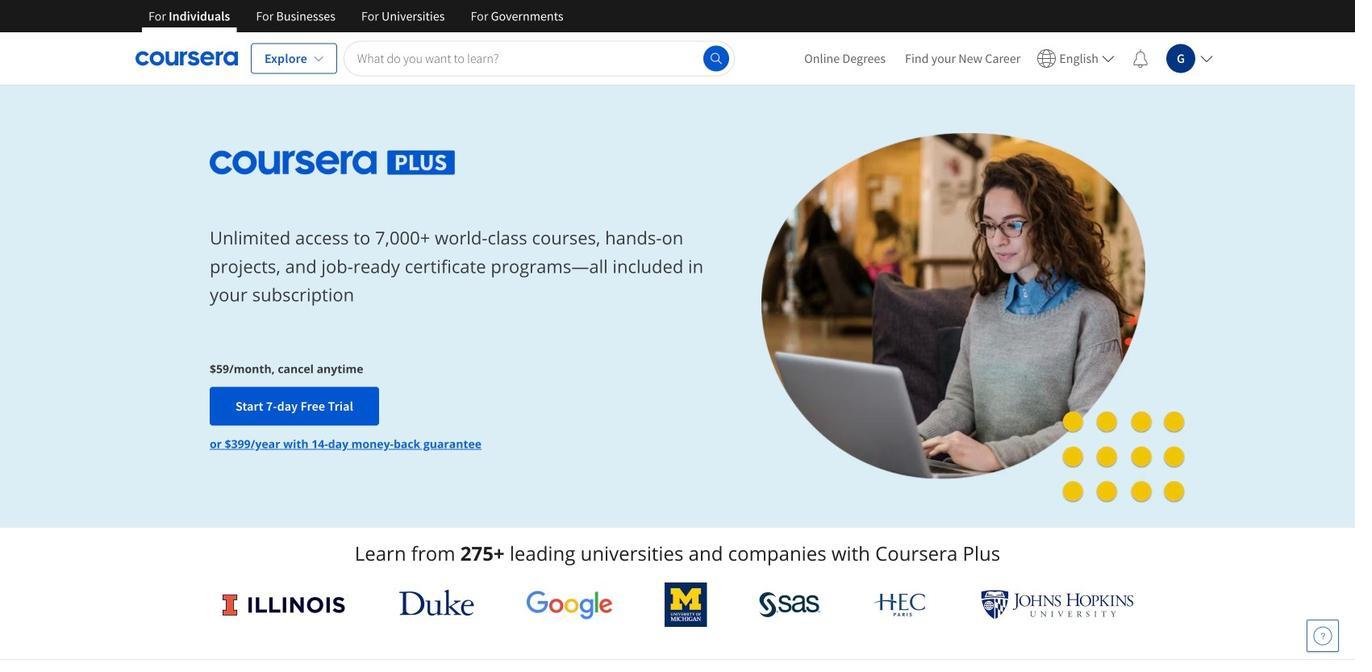 Task type: describe. For each thing, give the bounding box(es) containing it.
sas image
[[759, 592, 821, 618]]

johns hopkins university image
[[981, 590, 1135, 620]]

google image
[[526, 590, 613, 620]]

duke university image
[[399, 590, 474, 616]]

coursera image
[[136, 46, 238, 71]]



Task type: vqa. For each thing, say whether or not it's contained in the screenshot.
New
no



Task type: locate. For each thing, give the bounding box(es) containing it.
banner navigation
[[136, 0, 577, 32]]

university of michigan image
[[665, 583, 708, 627]]

hec paris image
[[873, 588, 930, 621]]

None search field
[[344, 41, 735, 76]]

coursera plus image
[[210, 151, 456, 175]]

help center image
[[1314, 626, 1333, 646]]

What do you want to learn? text field
[[344, 41, 735, 76]]

university of illinois at urbana-champaign image
[[221, 592, 347, 618]]



